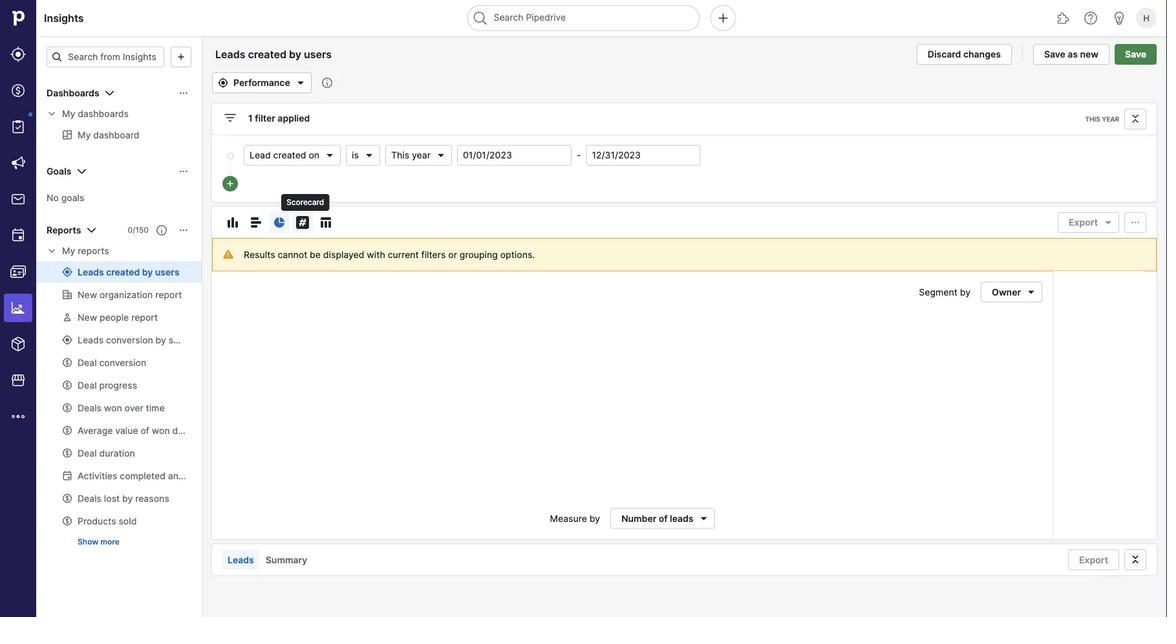 Task type: describe. For each thing, give the bounding box(es) containing it.
h button
[[1134, 5, 1160, 31]]

leads
[[670, 513, 694, 524]]

this year button
[[385, 145, 452, 166]]

Search Pipedrive field
[[467, 5, 700, 31]]

0/150
[[128, 225, 149, 235]]

of
[[659, 513, 668, 524]]

my reports
[[62, 246, 109, 256]]

discard
[[928, 49, 962, 60]]

by for measure by
[[590, 513, 600, 524]]

as
[[1068, 49, 1078, 60]]

cannot
[[278, 249, 307, 260]]

no
[[47, 192, 59, 203]]

goals inside button
[[47, 166, 71, 177]]

show more button
[[72, 534, 125, 550]]

info image
[[322, 78, 332, 88]]

year inside this year popup button
[[412, 150, 431, 161]]

discard changes
[[928, 49, 1001, 60]]

color warning image
[[223, 249, 234, 259]]

my for my reports
[[62, 246, 75, 256]]

measure
[[550, 513, 587, 524]]

number
[[622, 513, 657, 524]]

show more
[[78, 537, 120, 547]]

0 vertical spatial export button
[[1058, 212, 1120, 233]]

leads
[[228, 554, 254, 565]]

filter
[[255, 113, 276, 124]]

products image
[[10, 336, 26, 352]]

by for segment by
[[960, 287, 971, 298]]

this year inside popup button
[[391, 150, 431, 161]]

goals button
[[36, 161, 202, 182]]

color primary image inside number of leads "button"
[[696, 513, 712, 524]]

color primary image inside this year popup button
[[436, 150, 446, 160]]

save as new
[[1045, 49, 1099, 60]]

changes
[[964, 49, 1001, 60]]

save as new button
[[1034, 44, 1110, 65]]

is button
[[346, 145, 380, 166]]

my for my dashboards
[[62, 108, 75, 119]]

home image
[[8, 8, 28, 28]]

color primary inverted image
[[225, 179, 235, 189]]

owner
[[992, 287, 1021, 298]]

save button
[[1115, 44, 1157, 65]]

color primary image inside owner button
[[1024, 287, 1040, 297]]

lead created on
[[250, 150, 320, 161]]

2 mm/dd/yyyy text field from the left
[[586, 145, 701, 166]]

Search from Insights text field
[[47, 47, 164, 67]]

This year field
[[385, 145, 452, 166]]

1 vertical spatial goals
[[61, 192, 84, 203]]

be
[[310, 249, 321, 260]]

1
[[248, 113, 253, 124]]

options.
[[501, 249, 535, 260]]

insights image
[[10, 300, 26, 316]]

1 vertical spatial dashboards
[[78, 108, 129, 119]]

scorecard
[[287, 198, 324, 207]]

color primary image inside is popup button
[[364, 150, 374, 160]]

owner button
[[981, 282, 1043, 302]]

show
[[78, 537, 99, 547]]

1 vertical spatial export
[[1080, 554, 1109, 565]]

more
[[100, 537, 120, 547]]

quick add image
[[716, 10, 731, 26]]

activities image
[[10, 228, 26, 243]]

0 vertical spatial year
[[1102, 115, 1120, 123]]

lead
[[250, 150, 271, 161]]

number of leads
[[622, 513, 694, 524]]



Task type: locate. For each thing, give the bounding box(es) containing it.
current
[[388, 249, 419, 260]]

dashboards
[[47, 88, 99, 99], [78, 108, 129, 119]]

measure by
[[550, 513, 600, 524]]

0 horizontal spatial this year
[[391, 150, 431, 161]]

0 vertical spatial by
[[960, 287, 971, 298]]

1 vertical spatial my
[[62, 246, 75, 256]]

1 vertical spatial export button
[[1069, 550, 1120, 570]]

h
[[1144, 13, 1150, 23]]

discard changes button
[[917, 44, 1012, 65]]

reports down no goals on the top left of the page
[[78, 246, 109, 256]]

color secondary image left my reports
[[47, 246, 57, 256]]

export button
[[1058, 212, 1120, 233], [1069, 550, 1120, 570]]

0 vertical spatial color secondary image
[[47, 109, 57, 119]]

my dashboards
[[62, 108, 129, 119]]

this inside this year popup button
[[391, 150, 410, 161]]

Leads created by users field
[[212, 46, 355, 63]]

is
[[352, 150, 359, 161]]

color secondary image
[[47, 109, 57, 119], [47, 246, 57, 256]]

0 horizontal spatial mm/dd/yyyy text field
[[457, 145, 572, 166]]

0 vertical spatial this year
[[1086, 115, 1120, 123]]

reports
[[47, 225, 81, 236], [78, 246, 109, 256]]

displayed
[[323, 249, 365, 260]]

1 horizontal spatial year
[[1102, 115, 1120, 123]]

mm/dd/yyyy text field right -
[[586, 145, 701, 166]]

color primary image inside dashboards button
[[102, 85, 117, 101]]

1 vertical spatial year
[[412, 150, 431, 161]]

color secondary image for my dashboards
[[47, 109, 57, 119]]

1 vertical spatial this
[[391, 150, 410, 161]]

results cannot be displayed with current filters or grouping options.
[[244, 249, 535, 260]]

1 save from the left
[[1045, 49, 1066, 60]]

grouping
[[460, 249, 498, 260]]

0 vertical spatial export
[[1069, 217, 1098, 228]]

save
[[1045, 49, 1066, 60], [1126, 49, 1147, 60]]

my right color undefined icon
[[62, 108, 75, 119]]

0 vertical spatial this
[[1086, 115, 1101, 123]]

quick help image
[[1084, 10, 1099, 26]]

1 filter applied
[[248, 113, 310, 124]]

save for save
[[1126, 49, 1147, 60]]

by right measure
[[590, 513, 600, 524]]

by right segment
[[960, 287, 971, 298]]

reports up my reports
[[47, 225, 81, 236]]

0 horizontal spatial this
[[391, 150, 410, 161]]

save inside button
[[1045, 49, 1066, 60]]

lead created on button
[[244, 145, 341, 166]]

export
[[1069, 217, 1098, 228], [1080, 554, 1109, 565]]

-
[[577, 150, 581, 161]]

dashboards inside button
[[47, 88, 99, 99]]

new
[[1081, 49, 1099, 60]]

campaigns image
[[10, 155, 26, 171]]

segment
[[919, 287, 958, 298]]

this
[[1086, 115, 1101, 123], [391, 150, 410, 161]]

deals image
[[10, 83, 26, 98]]

menu
[[0, 0, 36, 617]]

0 vertical spatial dashboards
[[47, 88, 99, 99]]

on
[[309, 150, 320, 161]]

created
[[273, 150, 306, 161]]

dashboards down dashboards button
[[78, 108, 129, 119]]

number of leads button
[[611, 508, 715, 529]]

1 horizontal spatial by
[[960, 287, 971, 298]]

sales assistant image
[[1112, 10, 1128, 26]]

0 vertical spatial my
[[62, 108, 75, 119]]

menu item
[[0, 290, 36, 326]]

color primary image inside 'lead created on' popup button
[[325, 150, 335, 160]]

dashboards up my dashboards
[[47, 88, 99, 99]]

results
[[244, 249, 275, 260]]

goals right 'no'
[[61, 192, 84, 203]]

0 horizontal spatial save
[[1045, 49, 1066, 60]]

more image
[[10, 409, 26, 424]]

color primary image inside dashboards button
[[179, 88, 189, 98]]

0 vertical spatial goals
[[47, 166, 71, 177]]

color primary image
[[52, 52, 62, 62], [173, 52, 189, 62], [293, 75, 308, 91], [215, 78, 231, 88], [102, 85, 117, 101], [436, 150, 446, 160], [74, 164, 90, 179], [179, 166, 189, 177], [225, 215, 241, 230], [248, 215, 264, 230], [272, 215, 287, 230], [295, 215, 311, 230], [1101, 217, 1117, 228], [1128, 217, 1144, 228], [84, 223, 99, 238], [1024, 287, 1040, 297], [696, 513, 712, 524], [1128, 555, 1144, 565]]

segment by
[[919, 287, 971, 298]]

save inside button
[[1126, 49, 1147, 60]]

1 horizontal spatial this year
[[1086, 115, 1120, 123]]

is field
[[346, 145, 380, 166]]

this year
[[1086, 115, 1120, 123], [391, 150, 431, 161]]

2 color secondary image from the top
[[47, 246, 57, 256]]

MM/DD/YYYY text field
[[457, 145, 572, 166], [586, 145, 701, 166]]

1 horizontal spatial this
[[1086, 115, 1101, 123]]

with
[[367, 249, 385, 260]]

sales inbox image
[[10, 191, 26, 207]]

1 color secondary image from the top
[[47, 109, 57, 119]]

applied
[[278, 113, 310, 124]]

2 save from the left
[[1126, 49, 1147, 60]]

dashboards button
[[36, 83, 202, 104]]

save for save as new
[[1045, 49, 1066, 60]]

my
[[62, 108, 75, 119], [62, 246, 75, 256]]

save left as
[[1045, 49, 1066, 60]]

leads image
[[10, 47, 26, 62]]

color primary image
[[179, 88, 189, 98], [223, 110, 238, 125], [1128, 114, 1144, 124], [325, 150, 335, 160], [364, 150, 374, 160], [318, 215, 334, 230], [157, 225, 167, 235], [179, 225, 189, 235]]

color secondary image right color undefined icon
[[47, 109, 57, 119]]

1 vertical spatial color secondary image
[[47, 246, 57, 256]]

1 vertical spatial reports
[[78, 246, 109, 256]]

performance button
[[212, 72, 312, 93]]

performance
[[234, 77, 290, 88]]

by
[[960, 287, 971, 298], [590, 513, 600, 524]]

goals
[[47, 166, 71, 177], [61, 192, 84, 203]]

1 vertical spatial by
[[590, 513, 600, 524]]

2 my from the top
[[62, 246, 75, 256]]

Lead created on field
[[244, 145, 341, 166]]

or
[[448, 249, 457, 260]]

summary button
[[261, 550, 313, 570]]

1 horizontal spatial mm/dd/yyyy text field
[[586, 145, 701, 166]]

no goals
[[47, 192, 84, 203]]

color secondary image for my reports
[[47, 246, 57, 256]]

color undefined image
[[10, 119, 26, 135]]

0 horizontal spatial by
[[590, 513, 600, 524]]

year
[[1102, 115, 1120, 123], [412, 150, 431, 161]]

1 my from the top
[[62, 108, 75, 119]]

mm/dd/yyyy text field left -
[[457, 145, 572, 166]]

goals up 'no'
[[47, 166, 71, 177]]

summary
[[266, 554, 308, 565]]

contacts image
[[10, 264, 26, 279]]

my down no goals on the top left of the page
[[62, 246, 75, 256]]

0 horizontal spatial year
[[412, 150, 431, 161]]

1 mm/dd/yyyy text field from the left
[[457, 145, 572, 166]]

1 vertical spatial this year
[[391, 150, 431, 161]]

marketplace image
[[10, 373, 26, 388]]

leads button
[[223, 550, 259, 570]]

save down h button
[[1126, 49, 1147, 60]]

0 vertical spatial reports
[[47, 225, 81, 236]]

1 horizontal spatial save
[[1126, 49, 1147, 60]]

insights
[[44, 12, 84, 24]]

filters
[[422, 249, 446, 260]]



Task type: vqa. For each thing, say whether or not it's contained in the screenshot.
"Won" within the field
no



